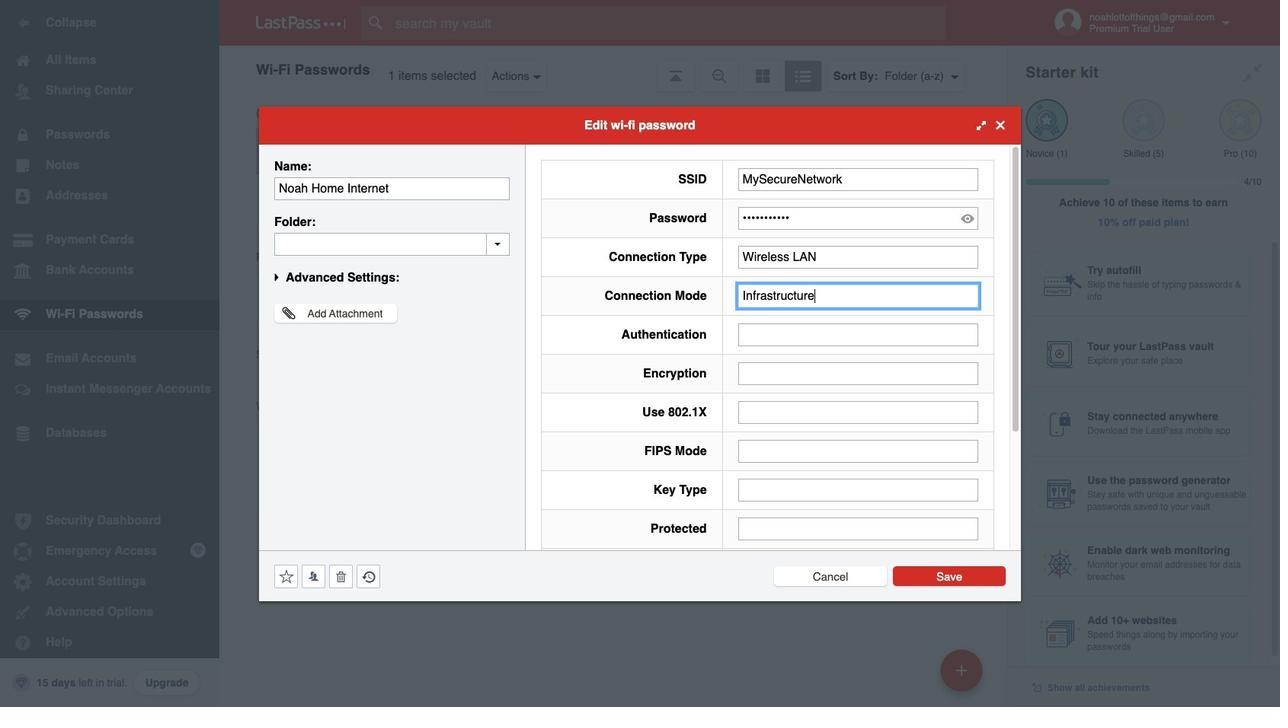 Task type: locate. For each thing, give the bounding box(es) containing it.
None text field
[[274, 177, 510, 200], [738, 246, 978, 269], [738, 401, 978, 424], [274, 177, 510, 200], [738, 246, 978, 269], [738, 401, 978, 424]]

main navigation navigation
[[0, 0, 219, 708]]

search my vault text field
[[361, 6, 970, 40]]

dialog
[[259, 106, 1021, 698]]

new item navigation
[[935, 645, 992, 708]]

None password field
[[738, 207, 978, 230]]

Search search field
[[361, 6, 970, 40]]

lastpass image
[[256, 16, 346, 30]]

None text field
[[738, 168, 978, 191], [274, 233, 510, 256], [738, 285, 978, 307], [738, 323, 978, 346], [738, 362, 978, 385], [738, 440, 978, 463], [738, 479, 978, 502], [738, 518, 978, 541], [738, 168, 978, 191], [274, 233, 510, 256], [738, 285, 978, 307], [738, 323, 978, 346], [738, 362, 978, 385], [738, 440, 978, 463], [738, 479, 978, 502], [738, 518, 978, 541]]



Task type: vqa. For each thing, say whether or not it's contained in the screenshot.
Vault options navigation at the top
yes



Task type: describe. For each thing, give the bounding box(es) containing it.
vault options navigation
[[219, 46, 1007, 91]]

new item image
[[956, 666, 967, 676]]



